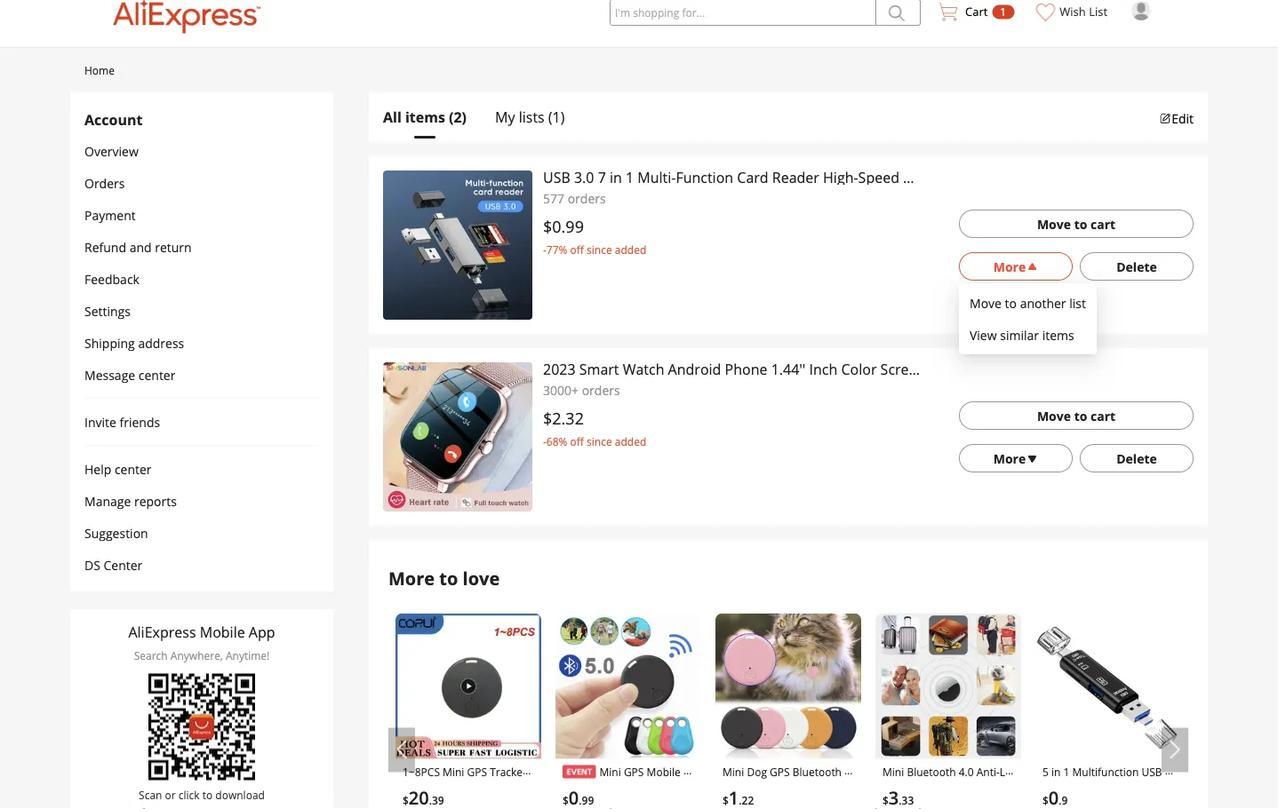 Task type: vqa. For each thing, say whether or not it's contained in the screenshot.
Save button
no



Task type: locate. For each thing, give the bounding box(es) containing it.
mobile up the anytime!
[[200, 623, 245, 642]]

cart
[[1091, 216, 1116, 232], [1091, 408, 1116, 424]]

$ for . 22
[[723, 794, 729, 808]]

2 bluetooth from the left
[[907, 765, 956, 780]]

dog
[[747, 765, 767, 780]]

5 $ from the left
[[1043, 794, 1049, 808]]

2 cart from the top
[[1091, 408, 1116, 424]]

more to love
[[388, 566, 500, 591]]

edit
[[1172, 110, 1194, 127]]

device down 5.
[[818, 782, 851, 796]]

$ for . 99
[[563, 794, 569, 808]]

delete button for $0.99
[[1080, 252, 1194, 281]]

1 vertical spatial more
[[994, 450, 1026, 467]]

$ left . 33
[[883, 794, 889, 808]]

2 round from the left
[[723, 798, 755, 810]]

round inside mini gps mobile bl uetooth 5.0 tracker anti-l ost device round anti-l
[[616, 798, 649, 810]]

0 horizontal spatial 0
[[723, 782, 729, 796]]

click
[[178, 788, 200, 803]]

3000+
[[543, 382, 579, 399]]

1 added from the top
[[615, 242, 646, 257]]

5.0 right 99
[[605, 782, 620, 796]]

added inside 3000+ orders $2.32 -68 % off since added
[[615, 434, 646, 449]]

round down dog
[[723, 798, 755, 810]]

all items (2)
[[383, 108, 467, 127]]

move down view similar items
[[1037, 408, 1071, 424]]

in
[[1052, 765, 1061, 780]]

since inside 3000+ orders $2.32 -68 % off since added
[[587, 434, 612, 449]]

5.0 inside mini gps mobile bl uetooth 5.0 tracker anti-l ost device round anti-l
[[605, 782, 620, 796]]

3.
[[1165, 765, 1174, 780]]

1 off from the top
[[570, 242, 584, 257]]

. for 99
[[579, 794, 582, 808]]

device up tracking
[[467, 782, 500, 796]]

orders inside 577 orders $0.99 -77 % off since added
[[568, 190, 606, 207]]

2 $ from the left
[[563, 794, 569, 808]]

3 mini from the left
[[723, 765, 744, 780]]

0 vertical spatial delete button
[[1080, 252, 1194, 281]]

tracker down 4.0
[[953, 782, 990, 796]]

0 vertical spatial added
[[615, 242, 646, 257]]

1 $ from the left
[[403, 794, 409, 808]]

2 vertical spatial more
[[388, 566, 435, 591]]

mini inside "mini bluetooth 4.0 anti-lo st device gps tracker rou nd anti-lost device fash"
[[883, 765, 904, 780]]

move up another
[[1037, 216, 1071, 232]]

1 bluetooth from the left
[[793, 765, 842, 780]]

- for $0.99
[[543, 242, 547, 257]]

delete for $0.99
[[1117, 258, 1157, 275]]

mini for mini gps mobile bl uetooth 5.0 tracker anti-l ost device round anti-l
[[600, 765, 621, 780]]

bluetooth left 5.
[[793, 765, 842, 780]]

mini dog gps bluetooth 5.0 tracker anti-lost device round anti-lost device pet kids bag wallet tracking smart finder locator image
[[716, 614, 861, 760]]

$ for . 9
[[1043, 794, 1049, 808]]

bluetooth left 4.0
[[907, 765, 956, 780]]

mini
[[443, 765, 464, 780], [600, 765, 621, 780], [723, 765, 744, 780], [883, 765, 904, 780]]

1 . from the left
[[429, 794, 432, 808]]

2 . from the left
[[579, 794, 582, 808]]

1 since from the top
[[587, 242, 612, 257]]

1 vertical spatial center
[[115, 461, 152, 478]]

- down $2.32 at the bottom left
[[543, 434, 547, 449]]

l
[[686, 782, 691, 796]]

577
[[543, 190, 564, 207]]

added inside 577 orders $0.99 -77 % off since added
[[615, 242, 646, 257]]

delete button
[[1080, 252, 1194, 281], [1080, 444, 1194, 473]]

$ left bag
[[403, 794, 409, 808]]

1 mini from the left
[[443, 765, 464, 780]]

off right the 68 on the bottom
[[570, 434, 584, 449]]

off inside 577 orders $0.99 -77 % off since added
[[570, 242, 584, 257]]

. down in
[[1059, 794, 1062, 808]]

or
[[165, 788, 176, 803]]

1 horizontal spatial round
[[723, 798, 755, 810]]

my lists (1)
[[495, 108, 565, 127]]

1 cart from the top
[[1091, 216, 1116, 232]]

added right 77
[[615, 242, 646, 257]]

4 mini from the left
[[883, 765, 904, 780]]

1 vertical spatial mobile
[[647, 765, 681, 780]]

refund and return
[[84, 239, 192, 256]]

% inside 3000+ orders $2.32 -68 % off since added
[[559, 434, 568, 449]]

wish list link
[[1028, 0, 1117, 35]]

items
[[405, 108, 445, 127], [1042, 327, 1074, 344]]

tracker left the l
[[623, 782, 660, 796]]

since
[[587, 242, 612, 257], [587, 434, 612, 449]]

since right the 68 on the bottom
[[587, 434, 612, 449]]

app
[[249, 623, 275, 642]]

$ left . 99
[[563, 794, 569, 808]]

device down uetooth
[[581, 798, 614, 810]]

- inside 577 orders $0.99 -77 % off since added
[[543, 242, 547, 257]]

mini up wallet
[[443, 765, 464, 780]]

orders right 3000+
[[582, 382, 620, 399]]

5 . from the left
[[1059, 794, 1062, 808]]

scan or click to download link
[[128, 674, 275, 803]]

off inside 3000+ orders $2.32 -68 % off since added
[[570, 434, 584, 449]]

since right 77
[[587, 242, 612, 257]]

2 since from the top
[[587, 434, 612, 449]]

mini left dog
[[723, 765, 744, 780]]

0 vertical spatial orders
[[568, 190, 606, 207]]

5.0
[[403, 782, 418, 796], [605, 782, 620, 796]]

5.0 up ds
[[403, 782, 418, 796]]

since inside 577 orders $0.99 -77 % off since added
[[587, 242, 612, 257]]

device inside mini gps mobile bl uetooth 5.0 tracker anti-l ost device round anti-l
[[581, 798, 614, 810]]

pet
[[503, 782, 519, 796]]

. for 33
[[899, 794, 902, 808]]

bl
[[683, 765, 693, 780]]

tracker inside "mini bluetooth 4.0 anti-lo st device gps tracker rou nd anti-lost device fash"
[[953, 782, 990, 796]]

0
[[723, 782, 729, 796], [1043, 782, 1049, 796]]

c/usb
[[1078, 782, 1109, 796]]

0 vertical spatial center
[[138, 367, 175, 384]]

help center
[[84, 461, 152, 478]]

gps
[[467, 765, 487, 780], [624, 765, 644, 780], [770, 765, 790, 780], [930, 782, 950, 796]]

1 vertical spatial since
[[587, 434, 612, 449]]

1 vertical spatial more button
[[959, 444, 1073, 473]]

33
[[902, 794, 914, 808]]

mini inside mini gps mobile bl uetooth 5.0 tracker anti-l ost device round anti-l
[[600, 765, 621, 780]]

4.0
[[959, 765, 974, 780]]

1 - from the top
[[543, 242, 547, 257]]

message center
[[84, 367, 175, 384]]

mobile inside mini gps mobile bl uetooth 5.0 tracker anti-l ost device round anti-l
[[647, 765, 681, 780]]

added for $0.99
[[615, 242, 646, 257]]

4 $ from the left
[[883, 794, 889, 808]]

round right 99
[[616, 798, 649, 810]]

since for $0.99
[[587, 242, 612, 257]]

- for $2.32
[[543, 434, 547, 449]]

1 vertical spatial delete button
[[1080, 444, 1194, 473]]

0 horizontal spatial 5.0
[[403, 782, 418, 796]]

orders right 577
[[568, 190, 606, 207]]

center down 'address'
[[138, 367, 175, 384]]

more button
[[959, 252, 1073, 281], [959, 444, 1073, 473]]

orders inside 3000+ orders $2.32 -68 % off since added
[[582, 382, 620, 399]]

0 vertical spatial more button
[[959, 252, 1073, 281]]

bluetooth inside "mini bluetooth 4.0 anti-lo st device gps tracker rou nd anti-lost device fash"
[[907, 765, 956, 780]]

lost inside 1~8pcs mini gps tracker 5.0 anti-lost device pet ki ds bag wallet tracking f
[[444, 782, 464, 796]]

0 vertical spatial delete
[[1117, 258, 1157, 275]]

center
[[138, 367, 175, 384], [115, 461, 152, 478]]

added right the 68 on the bottom
[[615, 434, 646, 449]]

3000+ orders $2.32 -68 % off since added
[[543, 382, 646, 449]]

gps inside "mini bluetooth 4.0 anti-lo st device gps tracker rou nd anti-lost device fash"
[[930, 782, 950, 796]]

help
[[84, 461, 111, 478]]

move to cart button for $2.32
[[959, 402, 1194, 430]]

move to cart button
[[959, 210, 1194, 238], [959, 402, 1194, 430]]

feedback
[[84, 271, 139, 288]]

more
[[994, 258, 1026, 275], [994, 450, 1026, 467], [388, 566, 435, 591]]

items down another
[[1042, 327, 1074, 344]]

1~8pcs mini gps tracker 5.0 anti-lost device pet kids bag wallet tracking for ios/ android smart finder locator image
[[396, 614, 541, 760]]

0 down 5
[[1043, 782, 1049, 796]]

. 9
[[1059, 794, 1068, 808]]

2 0 from the left
[[1043, 782, 1049, 796]]

more for $2.32
[[994, 450, 1026, 467]]

- inside 3000+ orders $2.32 -68 % off since added
[[543, 434, 547, 449]]

2 vertical spatial move
[[1037, 408, 1071, 424]]

items left (2)
[[405, 108, 445, 127]]

mini gps mobile bl uetooth 5.0 tracker anti-l ost device round anti-l
[[563, 765, 693, 810]]

0 vertical spatial mobile
[[200, 623, 245, 642]]

1 right in
[[1064, 765, 1070, 780]]

ds
[[403, 798, 414, 810]]

1 horizontal spatial bluetooth
[[907, 765, 956, 780]]

1 % from the top
[[559, 242, 568, 257]]

tracker inside mini gps mobile bl uetooth 5.0 tracker anti-l ost device round anti-l
[[623, 782, 660, 796]]

2 - from the top
[[543, 434, 547, 449]]

2 move to cart button from the top
[[959, 402, 1194, 430]]

-
[[543, 242, 547, 257], [543, 434, 547, 449]]

$ left . 22
[[723, 794, 729, 808]]

1 horizontal spatial items
[[1042, 327, 1074, 344]]

center up manage reports
[[115, 461, 152, 478]]

% for $2.32
[[559, 434, 568, 449]]

0 vertical spatial %
[[559, 242, 568, 257]]

$ for . 39
[[403, 794, 409, 808]]

5.0 inside 1~8pcs mini gps tracker 5.0 anti-lost device pet ki ds bag wallet tracking f
[[403, 782, 418, 796]]

0 vertical spatial move
[[1037, 216, 1071, 232]]

1 move to cart from the top
[[1037, 216, 1116, 232]]

1 vertical spatial delete
[[1117, 450, 1157, 467]]

anti- inside 1~8pcs mini gps tracker 5.0 anti-lost device pet ki ds bag wallet tracking f
[[420, 782, 444, 796]]

off right 77
[[570, 242, 584, 257]]

$
[[403, 794, 409, 808], [563, 794, 569, 808], [723, 794, 729, 808], [883, 794, 889, 808], [1043, 794, 1049, 808]]

4 . from the left
[[899, 794, 902, 808]]

move to cart
[[1037, 216, 1116, 232], [1037, 408, 1116, 424]]

gps left the bl at bottom
[[624, 765, 644, 780]]

mobile left the bl at bottom
[[647, 765, 681, 780]]

0 left . 22
[[723, 782, 729, 796]]

love
[[463, 566, 500, 591]]

0 vertical spatial items
[[405, 108, 445, 127]]

message
[[84, 367, 135, 384]]

1 0 from the left
[[723, 782, 729, 796]]

0 vertical spatial since
[[587, 242, 612, 257]]

1 vertical spatial items
[[1042, 327, 1074, 344]]

0 inside 'mini dog gps bluetooth 5. 0 tracker anti-lost device round anti-lost device'
[[723, 782, 729, 796]]

anti-
[[977, 765, 1000, 780], [420, 782, 444, 796], [663, 782, 686, 796], [771, 782, 795, 796], [652, 798, 675, 810], [758, 798, 781, 810], [898, 798, 922, 810]]

1 round from the left
[[616, 798, 649, 810]]

1 right cart
[[1000, 4, 1006, 19]]

2 move to cart from the top
[[1037, 408, 1116, 424]]

1
[[1000, 4, 1006, 19], [1064, 765, 1070, 780]]

move
[[1037, 216, 1071, 232], [970, 295, 1002, 312], [1037, 408, 1071, 424]]

% down $0.99 in the top of the page
[[559, 242, 568, 257]]

0 horizontal spatial round
[[616, 798, 649, 810]]

2 % from the top
[[559, 434, 568, 449]]

0 vertical spatial -
[[543, 242, 547, 257]]

ki
[[522, 782, 531, 796]]

1~8pcs mini gps tracker 5.0 anti-lost device pet ki ds bag wallet tracking f
[[403, 765, 533, 810]]

1 vertical spatial %
[[559, 434, 568, 449]]

1 move to cart button from the top
[[959, 210, 1194, 238]]

1 horizontal spatial mobile
[[647, 765, 681, 780]]

2 delete from the top
[[1117, 450, 1157, 467]]

0 vertical spatial move to cart
[[1037, 216, 1116, 232]]

move to cart for $2.32
[[1037, 408, 1116, 424]]

0 horizontal spatial mobile
[[200, 623, 245, 642]]

1 vertical spatial added
[[615, 434, 646, 449]]

settings
[[84, 303, 131, 320]]

mobile
[[200, 623, 245, 642], [647, 765, 681, 780]]

0 horizontal spatial bluetooth
[[793, 765, 842, 780]]

mini for mini bluetooth 4.0 anti-lo st device gps tracker rou nd anti-lost device fash
[[883, 765, 904, 780]]

mini inside 'mini dog gps bluetooth 5. 0 tracker anti-lost device round anti-lost device'
[[723, 765, 744, 780]]

1~8pcs
[[403, 765, 440, 780]]

. right ds
[[429, 794, 432, 808]]

$ left . 9
[[1043, 794, 1049, 808]]

usb/
[[1147, 782, 1171, 796]]

bluetooth
[[793, 765, 842, 780], [907, 765, 956, 780]]

. right ost
[[579, 794, 582, 808]]

1 horizontal spatial 5.0
[[605, 782, 620, 796]]

2 5.0 from the left
[[605, 782, 620, 796]]

1 vertical spatial move to cart
[[1037, 408, 1116, 424]]

. for 22
[[739, 794, 742, 808]]

0 vertical spatial 1
[[1000, 4, 1006, 19]]

1 vertical spatial 1
[[1064, 765, 1070, 780]]

2 mini from the left
[[600, 765, 621, 780]]

1 vertical spatial -
[[543, 434, 547, 449]]

3 . from the left
[[739, 794, 742, 808]]

3 $ from the left
[[723, 794, 729, 808]]

mini up uetooth
[[600, 765, 621, 780]]

shipping
[[84, 335, 135, 352]]

0 horizontal spatial 1
[[1000, 4, 1006, 19]]

0 vertical spatial move to cart button
[[959, 210, 1194, 238]]

1 delete button from the top
[[1080, 252, 1194, 281]]

- down $0.99 in the top of the page
[[543, 242, 547, 257]]

added
[[615, 242, 646, 257], [615, 434, 646, 449]]

1 vertical spatial off
[[570, 434, 584, 449]]

ds
[[84, 557, 100, 574]]

39
[[432, 794, 444, 808]]

1 horizontal spatial 0
[[1043, 782, 1049, 796]]

tracker down dog
[[732, 782, 769, 796]]

reports
[[134, 493, 177, 510]]

% inside 577 orders $0.99 -77 % off since added
[[559, 242, 568, 257]]

1 vertical spatial cart
[[1091, 408, 1116, 424]]

gps up tracking
[[467, 765, 487, 780]]

0 vertical spatial more
[[994, 258, 1026, 275]]

2 off from the top
[[570, 434, 584, 449]]

2 delete button from the top
[[1080, 444, 1194, 473]]

0 vertical spatial off
[[570, 242, 584, 257]]

2 added from the top
[[615, 434, 646, 449]]

more button for $0.99
[[959, 252, 1073, 281]]

scan or click to download
[[139, 788, 265, 803]]

. right nd
[[899, 794, 902, 808]]

1 delete from the top
[[1117, 258, 1157, 275]]

1 more button from the top
[[959, 252, 1073, 281]]

2 more button from the top
[[959, 444, 1073, 473]]

move to cart for $0.99
[[1037, 216, 1116, 232]]

1 vertical spatial orders
[[582, 382, 620, 399]]

mini up st
[[883, 765, 904, 780]]

0 vertical spatial cart
[[1091, 216, 1116, 232]]

22
[[742, 794, 754, 808]]

gps right "33"
[[930, 782, 950, 796]]

None submit
[[876, 0, 921, 26]]

$0.99
[[543, 216, 584, 237]]

shipping address
[[84, 335, 184, 352]]

1 vertical spatial move to cart button
[[959, 402, 1194, 430]]

. right the l
[[739, 794, 742, 808]]

center for message center
[[138, 367, 175, 384]]

lost inside "mini bluetooth 4.0 anti-lo st device gps tracker rou nd anti-lost device fash"
[[922, 798, 943, 810]]

gps right dog
[[770, 765, 790, 780]]

% down $2.32 at the bottom left
[[559, 434, 568, 449]]

move up view
[[970, 295, 1002, 312]]

device down 4.0
[[945, 798, 978, 810]]

1 horizontal spatial 1
[[1064, 765, 1070, 780]]

1 5.0 from the left
[[403, 782, 418, 796]]

tracker up "pet"
[[490, 765, 527, 780]]

5 in 1 multifunction usb 3.0 type c/usb /micro usb/tf/sd memory card reader otg card reader adapter mobile phone accessories image
[[1036, 614, 1181, 760]]



Task type: describe. For each thing, give the bounding box(es) containing it.
device inside 1~8pcs mini gps tracker 5.0 anti-lost device pet ki ds bag wallet tracking f
[[467, 782, 500, 796]]

0 horizontal spatial items
[[405, 108, 445, 127]]

lo
[[1000, 765, 1012, 780]]

st
[[883, 782, 891, 796]]

my
[[495, 108, 515, 127]]

mini bluetooth 4.0 anti-lo st device gps tracker rou nd anti-lost device fash
[[883, 765, 1013, 810]]

friends
[[120, 414, 160, 431]]

round inside 'mini dog gps bluetooth 5. 0 tracker anti-lost device round anti-lost device'
[[723, 798, 755, 810]]

mini gps mobile bluetooth 5.0 tracker anti-lost device round anti-lost device pet kids bag wallet tracking smart finder locator image
[[556, 614, 701, 760]]

cart for $2.32
[[1091, 408, 1116, 424]]

similar
[[1000, 327, 1039, 344]]

rou
[[993, 782, 1012, 796]]

view
[[970, 327, 997, 344]]

multifunction
[[1072, 765, 1139, 780]]

mini bluetooth 4.0 anti-lost device gps tracker round anti-lost device fashion pet kids bag wallet tracking smart finder locator image
[[876, 614, 1021, 760]]

5 in 1 multifunction usb 3. 0 type c/usb /micro usb/ tf/sd memory card re
[[1043, 765, 1174, 810]]

delete for $2.32
[[1117, 450, 1157, 467]]

list
[[1069, 295, 1086, 312]]

address
[[138, 335, 184, 352]]

1 inside 5 in 1 multifunction usb 3. 0 type c/usb /micro usb/ tf/sd memory card re
[[1064, 765, 1070, 780]]

move to another list
[[970, 295, 1086, 312]]

99
[[582, 794, 594, 808]]

ost
[[563, 798, 578, 810]]

card
[[1119, 798, 1142, 810]]

% for $0.99
[[559, 242, 568, 257]]

manage
[[84, 493, 131, 510]]

577 orders $0.99 -77 % off since added
[[543, 190, 646, 257]]

cart
[[965, 4, 988, 20]]

move for $0.99
[[1037, 216, 1071, 232]]

uetooth
[[563, 782, 602, 796]]

another
[[1020, 295, 1066, 312]]

mobile inside the aliexpress mobile app search anywhere, anytime!
[[200, 623, 245, 642]]

type
[[1052, 782, 1075, 796]]

invite friends
[[84, 414, 160, 431]]

gps inside mini gps mobile bl uetooth 5.0 tracker anti-l ost device round anti-l
[[624, 765, 644, 780]]

and
[[129, 239, 152, 256]]

view similar items
[[970, 327, 1074, 344]]

center for help center
[[115, 461, 152, 478]]

$2.32
[[543, 408, 584, 429]]

payment
[[84, 207, 136, 224]]

return
[[155, 239, 192, 256]]

I'm shopping for... text field
[[610, 0, 876, 26]]

search
[[134, 649, 168, 664]]

bluetooth inside 'mini dog gps bluetooth 5. 0 tracker anti-lost device round anti-lost device'
[[793, 765, 842, 780]]

manage reports
[[84, 493, 177, 510]]

lists
[[519, 108, 545, 127]]

all
[[383, 108, 402, 127]]

0 inside 5 in 1 multifunction usb 3. 0 type c/usb /micro usb/ tf/sd memory card re
[[1043, 782, 1049, 796]]

off for $0.99
[[570, 242, 584, 257]]

gps inside 'mini dog gps bluetooth 5. 0 tracker anti-lost device round anti-lost device'
[[770, 765, 790, 780]]

nd
[[883, 798, 896, 810]]

off for $2.32
[[570, 434, 584, 449]]

. 39
[[429, 794, 444, 808]]

device left nd
[[805, 798, 838, 810]]

. 99
[[579, 794, 594, 808]]

aliexpress
[[128, 623, 196, 642]]

scan
[[139, 788, 162, 803]]

. for 9
[[1059, 794, 1062, 808]]

invite
[[84, 414, 116, 431]]

since for $2.32
[[587, 434, 612, 449]]

tracker inside 1~8pcs mini gps tracker 5.0 anti-lost device pet ki ds bag wallet tracking f
[[490, 765, 527, 780]]

5.
[[845, 765, 853, 780]]

home
[[84, 63, 115, 77]]

anywhere,
[[170, 649, 223, 664]]

account
[[84, 110, 143, 129]]

orders for $0.99
[[568, 190, 606, 207]]

more for $0.99
[[994, 258, 1026, 275]]

orders for $2.32
[[582, 382, 620, 399]]

list
[[1089, 4, 1108, 20]]

. 22
[[739, 794, 754, 808]]

delete button for $2.32
[[1080, 444, 1194, 473]]

(1)
[[548, 108, 565, 127]]

added for $2.32
[[615, 434, 646, 449]]

mini for mini dog gps bluetooth 5. 0 tracker anti-lost device round anti-lost device 
[[723, 765, 744, 780]]

move to cart button for $0.99
[[959, 210, 1194, 238]]

wish
[[1060, 4, 1086, 20]]

tf/sd
[[1043, 798, 1072, 810]]

. for 39
[[429, 794, 432, 808]]

wallet
[[439, 798, 469, 810]]

(2)
[[449, 108, 467, 127]]

tracking
[[472, 798, 514, 810]]

68
[[547, 434, 559, 449]]

77
[[547, 242, 559, 257]]

bag
[[417, 798, 436, 810]]

anytime!
[[226, 649, 270, 664]]

gps inside 1~8pcs mini gps tracker 5.0 anti-lost device pet ki ds bag wallet tracking f
[[467, 765, 487, 780]]

download
[[215, 788, 265, 803]]

home link
[[84, 63, 115, 77]]

usb
[[1142, 765, 1162, 780]]

suggestion
[[84, 525, 148, 542]]

5
[[1043, 765, 1049, 780]]

wish list
[[1060, 4, 1108, 20]]

more button for $2.32
[[959, 444, 1073, 473]]

aliexpress mobile app search anywhere, anytime!
[[128, 623, 275, 664]]

$ for . 33
[[883, 794, 889, 808]]

ds center
[[84, 557, 143, 574]]

overview
[[84, 143, 138, 160]]

1 vertical spatial move
[[970, 295, 1002, 312]]

9
[[1062, 794, 1068, 808]]

center
[[104, 557, 143, 574]]

move for $2.32
[[1037, 408, 1071, 424]]

memory
[[1074, 798, 1116, 810]]

device right st
[[894, 782, 927, 796]]

cart for $0.99
[[1091, 216, 1116, 232]]

tracker inside 'mini dog gps bluetooth 5. 0 tracker anti-lost device round anti-lost device'
[[732, 782, 769, 796]]

. 33
[[899, 794, 914, 808]]

orders
[[84, 175, 125, 192]]

mini inside 1~8pcs mini gps tracker 5.0 anti-lost device pet ki ds bag wallet tracking f
[[443, 765, 464, 780]]



